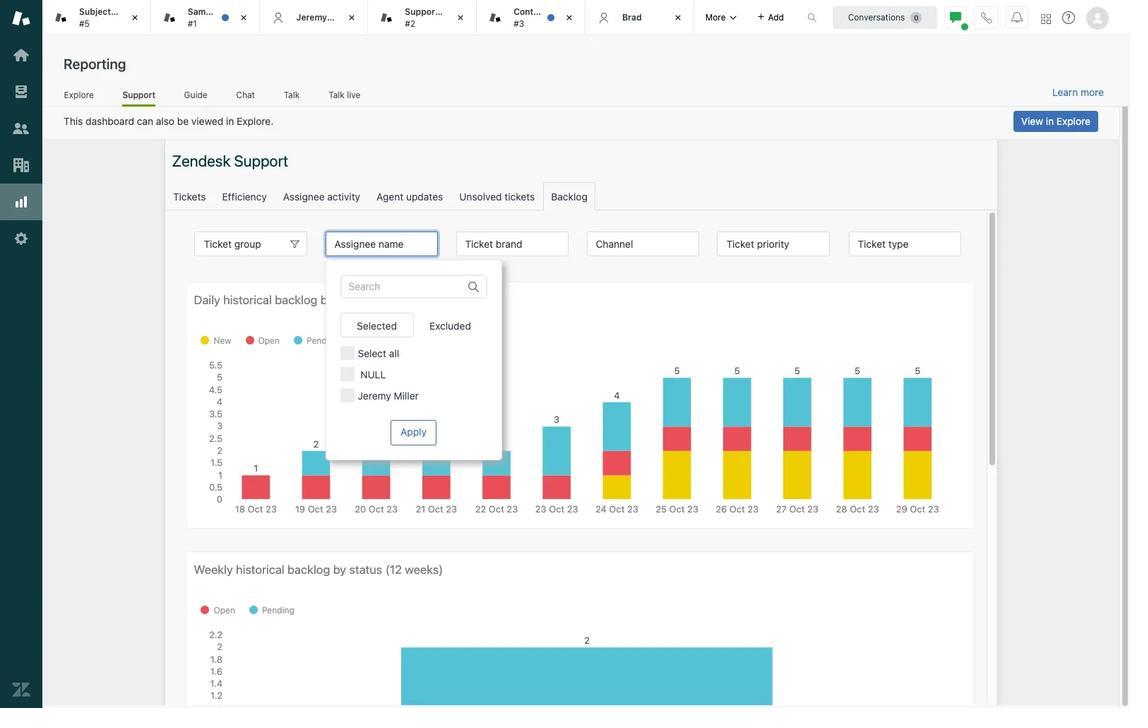 Task type: vqa. For each thing, say whether or not it's contained in the screenshot.
#1 tab
yes



Task type: describe. For each thing, give the bounding box(es) containing it.
tab containing support outreach
[[368, 0, 480, 35]]

reporting image
[[12, 193, 30, 211]]

view in explore button
[[1014, 111, 1099, 132]]

button displays agent's chat status as online. image
[[950, 12, 962, 23]]

close image inside brad tab
[[671, 11, 685, 25]]

outreach
[[441, 6, 480, 17]]

add
[[768, 12, 784, 22]]

can
[[137, 115, 153, 127]]

view in explore
[[1022, 115, 1091, 127]]

learn more link
[[1053, 86, 1104, 99]]

0 horizontal spatial explore
[[64, 89, 94, 100]]

talk live link
[[328, 89, 361, 105]]

more
[[1081, 86, 1104, 98]]

more button
[[694, 0, 749, 35]]

this dashboard can also be viewed in explore.
[[64, 115, 274, 127]]

guide link
[[184, 89, 208, 105]]

admin image
[[12, 230, 30, 248]]

customers image
[[12, 119, 30, 138]]

tab containing contact
[[477, 0, 586, 35]]

explore link
[[64, 89, 94, 105]]

explore.
[[237, 115, 274, 127]]

talk for talk live
[[329, 89, 345, 100]]

brad tab
[[586, 0, 694, 35]]

viewed
[[191, 115, 223, 127]]

support outreach #2
[[405, 6, 480, 29]]

add button
[[749, 0, 793, 35]]

live
[[347, 89, 361, 100]]

zendesk image
[[12, 681, 30, 699]]

be
[[177, 115, 189, 127]]

get started image
[[12, 46, 30, 64]]

support for support
[[122, 89, 156, 100]]

jeremy miller
[[296, 12, 353, 22]]

organizations image
[[12, 156, 30, 175]]

#1 tab
[[151, 0, 260, 35]]

4 close image from the left
[[562, 11, 576, 25]]

notifications image
[[1012, 12, 1023, 23]]

this
[[64, 115, 83, 127]]

tabs tab list
[[42, 0, 793, 35]]



Task type: locate. For each thing, give the bounding box(es) containing it.
talk right "chat"
[[284, 89, 300, 100]]

1 vertical spatial support
[[122, 89, 156, 100]]

zendesk support image
[[12, 9, 30, 28]]

2 tab from the left
[[368, 0, 480, 35]]

close image
[[236, 11, 251, 25], [345, 11, 359, 25], [454, 11, 468, 25], [562, 11, 576, 25], [671, 11, 685, 25]]

1 horizontal spatial talk
[[329, 89, 345, 100]]

get help image
[[1063, 11, 1075, 24]]

also
[[156, 115, 175, 127]]

0 horizontal spatial talk
[[284, 89, 300, 100]]

1 talk from the left
[[284, 89, 300, 100]]

1 in from the left
[[226, 115, 234, 127]]

explore down 'learn more' link
[[1057, 115, 1091, 127]]

support
[[405, 6, 439, 17], [122, 89, 156, 100]]

learn more
[[1053, 86, 1104, 98]]

support up #2
[[405, 6, 439, 17]]

#3
[[514, 18, 524, 29]]

0 horizontal spatial support
[[122, 89, 156, 100]]

1 horizontal spatial explore
[[1057, 115, 1091, 127]]

talk
[[284, 89, 300, 100], [329, 89, 345, 100]]

view
[[1022, 115, 1044, 127]]

tab containing subject line
[[42, 0, 151, 35]]

support for support outreach #2
[[405, 6, 439, 17]]

#5
[[79, 18, 90, 29]]

1 horizontal spatial support
[[405, 6, 439, 17]]

reporting
[[64, 56, 126, 72]]

talk live
[[329, 89, 361, 100]]

subject
[[79, 6, 111, 17]]

3 close image from the left
[[454, 11, 468, 25]]

explore inside button
[[1057, 115, 1091, 127]]

tab
[[42, 0, 151, 35], [368, 0, 480, 35], [477, 0, 586, 35]]

1 vertical spatial explore
[[1057, 115, 1091, 127]]

explore
[[64, 89, 94, 100], [1057, 115, 1091, 127]]

explore up this
[[64, 89, 94, 100]]

3 tab from the left
[[477, 0, 586, 35]]

miller
[[329, 12, 353, 22]]

0 vertical spatial support
[[405, 6, 439, 17]]

close image inside #1 tab
[[236, 11, 251, 25]]

2 in from the left
[[1046, 115, 1054, 127]]

0 vertical spatial explore
[[64, 89, 94, 100]]

in inside button
[[1046, 115, 1054, 127]]

0 horizontal spatial in
[[226, 115, 234, 127]]

brad
[[622, 12, 642, 22]]

5 close image from the left
[[671, 11, 685, 25]]

#2
[[405, 18, 416, 29]]

in
[[226, 115, 234, 127], [1046, 115, 1054, 127]]

close image inside jeremy miller "tab"
[[345, 11, 359, 25]]

in right view
[[1046, 115, 1054, 127]]

close image left more
[[671, 11, 685, 25]]

talk link
[[284, 89, 300, 105]]

talk for talk
[[284, 89, 300, 100]]

conversations button
[[833, 6, 938, 29]]

support link
[[122, 89, 156, 107]]

guide
[[184, 89, 207, 100]]

jeremy
[[296, 12, 327, 22]]

close image
[[128, 11, 142, 25]]

contact #3
[[514, 6, 547, 29]]

2 close image from the left
[[345, 11, 359, 25]]

1 close image from the left
[[236, 11, 251, 25]]

dashboard
[[86, 115, 134, 127]]

line
[[113, 6, 131, 17]]

jeremy miller tab
[[260, 0, 368, 35]]

zendesk products image
[[1041, 14, 1051, 24]]

1 tab from the left
[[42, 0, 151, 35]]

close image right jeremy
[[345, 11, 359, 25]]

#1
[[188, 18, 197, 29]]

talk left live
[[329, 89, 345, 100]]

contact
[[514, 6, 547, 17]]

main element
[[0, 0, 42, 709]]

close image right contact #3
[[562, 11, 576, 25]]

views image
[[12, 83, 30, 101]]

more
[[706, 12, 726, 22]]

learn
[[1053, 86, 1078, 98]]

support up can
[[122, 89, 156, 100]]

in right viewed
[[226, 115, 234, 127]]

1 horizontal spatial in
[[1046, 115, 1054, 127]]

close image right #1
[[236, 11, 251, 25]]

chat link
[[236, 89, 255, 105]]

subject line #5
[[79, 6, 131, 29]]

2 talk from the left
[[329, 89, 345, 100]]

close image right #2
[[454, 11, 468, 25]]

chat
[[236, 89, 255, 100]]

support inside support outreach #2
[[405, 6, 439, 17]]

conversations
[[848, 12, 905, 22]]



